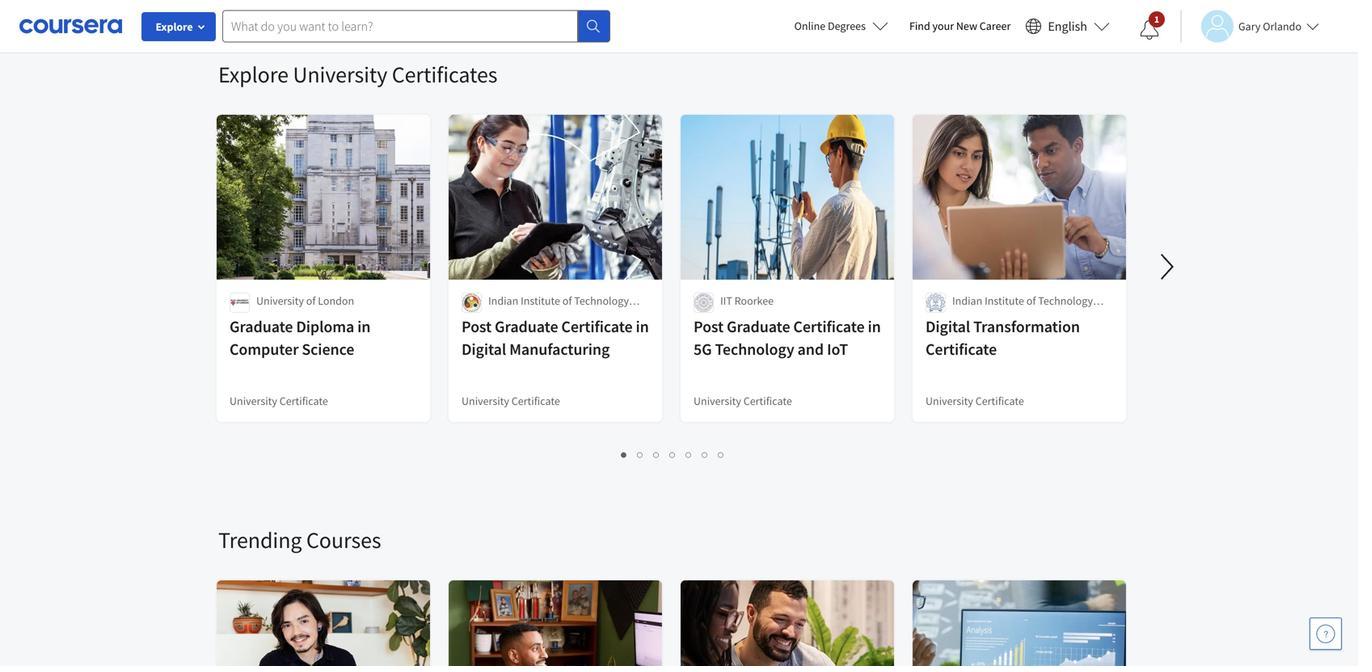 Task type: locate. For each thing, give the bounding box(es) containing it.
graduate up computer
[[230, 317, 293, 337]]

2 of from the left
[[563, 294, 572, 308]]

next slide image
[[1149, 248, 1187, 286]]

digital
[[926, 317, 971, 337], [462, 339, 507, 360]]

science
[[302, 339, 355, 360]]

3 graduate from the left
[[727, 317, 791, 337]]

6
[[702, 446, 709, 462]]

digital down guwahati
[[462, 339, 507, 360]]

university of london
[[256, 294, 354, 308]]

2
[[638, 446, 644, 462]]

online degrees
[[795, 19, 866, 33]]

online
[[795, 19, 826, 33]]

0 vertical spatial 1
[[1155, 13, 1160, 25]]

indian up bombay
[[953, 294, 983, 308]]

1 indian from the left
[[489, 294, 519, 308]]

indian inside indian institute of technology bombay
[[953, 294, 983, 308]]

institute up guwahati
[[521, 294, 561, 308]]

2 graduate from the left
[[495, 317, 559, 337]]

roorkee
[[735, 294, 774, 308]]

degrees
[[828, 19, 866, 33]]

post inside post graduate certificate in digital manufacturing
[[462, 317, 492, 337]]

1 horizontal spatial explore
[[218, 60, 289, 89]]

2 in from the left
[[636, 317, 649, 337]]

certificate down digital transformation certificate
[[976, 394, 1025, 408]]

explore inside dropdown button
[[156, 19, 193, 34]]

iit
[[721, 294, 733, 308]]

university
[[293, 60, 388, 89], [256, 294, 304, 308], [230, 394, 277, 408], [462, 394, 510, 408], [694, 394, 742, 408], [926, 394, 974, 408]]

technology down roorkee
[[715, 339, 795, 360]]

university certificate down digital transformation certificate
[[926, 394, 1025, 408]]

university for post graduate certificate in 5g technology and iot
[[694, 394, 742, 408]]

help center image
[[1317, 624, 1336, 644]]

0 horizontal spatial graduate
[[230, 317, 293, 337]]

graduate diploma in computer science
[[230, 317, 371, 360]]

university certificate for science
[[230, 394, 328, 408]]

find
[[910, 19, 931, 33]]

2 university certificate from the left
[[462, 394, 560, 408]]

certificate down bombay
[[926, 339, 997, 360]]

institute inside indian institute of technology guwahati
[[521, 294, 561, 308]]

technology inside indian institute of technology guwahati
[[575, 294, 629, 308]]

indian
[[489, 294, 519, 308], [953, 294, 983, 308]]

show notifications image
[[1140, 20, 1160, 40]]

indian inside indian institute of technology guwahati
[[489, 294, 519, 308]]

institute up transformation
[[985, 294, 1025, 308]]

university certificate down computer
[[230, 394, 328, 408]]

institute
[[521, 294, 561, 308], [985, 294, 1025, 308]]

post
[[462, 317, 492, 337], [694, 317, 724, 337]]

certificate inside digital transformation certificate
[[926, 339, 997, 360]]

indian up guwahati
[[489, 294, 519, 308]]

post inside the "post graduate certificate in 5g technology and iot"
[[694, 317, 724, 337]]

0 horizontal spatial digital
[[462, 339, 507, 360]]

university for digital transformation certificate
[[926, 394, 974, 408]]

post for 5g
[[694, 317, 724, 337]]

1 horizontal spatial graduate
[[495, 317, 559, 337]]

post down indian institute of technology guwahati image
[[462, 317, 492, 337]]

1 horizontal spatial indian
[[953, 294, 983, 308]]

english button
[[1019, 0, 1117, 53]]

technology
[[575, 294, 629, 308], [1039, 294, 1094, 308], [715, 339, 795, 360]]

3 of from the left
[[1027, 294, 1037, 308]]

2 institute from the left
[[985, 294, 1025, 308]]

graduate inside graduate diploma in computer science
[[230, 317, 293, 337]]

google cybersecurity professional certificate by google, image
[[217, 581, 431, 666]]

7
[[719, 446, 725, 462]]

1 horizontal spatial digital
[[926, 317, 971, 337]]

explore university certificates carousel element
[[210, 11, 1359, 477]]

new
[[957, 19, 978, 33]]

1 horizontal spatial of
[[563, 294, 572, 308]]

1 vertical spatial digital
[[462, 339, 507, 360]]

of left london
[[306, 294, 316, 308]]

0 horizontal spatial technology
[[575, 294, 629, 308]]

0 vertical spatial explore
[[156, 19, 193, 34]]

1 vertical spatial 1 button
[[617, 445, 633, 463]]

3 university certificate from the left
[[694, 394, 793, 408]]

graduate inside post graduate certificate in digital manufacturing
[[495, 317, 559, 337]]

0 horizontal spatial indian
[[489, 294, 519, 308]]

graduate for post graduate certificate in 5g technology and iot
[[727, 317, 791, 337]]

certificate
[[562, 317, 633, 337], [794, 317, 865, 337], [926, 339, 997, 360], [280, 394, 328, 408], [512, 394, 560, 408], [744, 394, 793, 408], [976, 394, 1025, 408]]

digital down indian institute of technology bombay icon
[[926, 317, 971, 337]]

university certificate up 7
[[694, 394, 793, 408]]

0 vertical spatial digital
[[926, 317, 971, 337]]

4 button
[[665, 445, 681, 463]]

university certificate
[[230, 394, 328, 408], [462, 394, 560, 408], [694, 394, 793, 408], [926, 394, 1025, 408]]

institute inside indian institute of technology bombay
[[985, 294, 1025, 308]]

1 button
[[1128, 11, 1173, 49], [617, 445, 633, 463]]

graduate down roorkee
[[727, 317, 791, 337]]

2 post from the left
[[694, 317, 724, 337]]

1 vertical spatial explore
[[218, 60, 289, 89]]

university certificate for 5g
[[694, 394, 793, 408]]

london
[[318, 294, 354, 308]]

digital inside digital transformation certificate
[[926, 317, 971, 337]]

career
[[980, 19, 1011, 33]]

institute for graduate
[[521, 294, 561, 308]]

1 horizontal spatial institute
[[985, 294, 1025, 308]]

1 graduate from the left
[[230, 317, 293, 337]]

certificate up manufacturing
[[562, 317, 633, 337]]

4 university certificate from the left
[[926, 394, 1025, 408]]

of inside indian institute of technology bombay
[[1027, 294, 1037, 308]]

3 in from the left
[[868, 317, 881, 337]]

in
[[358, 317, 371, 337], [636, 317, 649, 337], [868, 317, 881, 337]]

0 horizontal spatial 1 button
[[617, 445, 633, 463]]

0 horizontal spatial post
[[462, 317, 492, 337]]

1 horizontal spatial 1 button
[[1128, 11, 1173, 49]]

1 horizontal spatial 1
[[1155, 13, 1160, 25]]

indian for graduate
[[489, 294, 519, 308]]

indian institute of technology bombay image
[[926, 293, 946, 313]]

1 horizontal spatial post
[[694, 317, 724, 337]]

of
[[306, 294, 316, 308], [563, 294, 572, 308], [1027, 294, 1037, 308]]

2 horizontal spatial in
[[868, 317, 881, 337]]

list
[[218, 445, 1128, 463]]

iit roorkee image
[[694, 293, 714, 313]]

certificate up the iot
[[794, 317, 865, 337]]

7 button
[[714, 445, 730, 463]]

trending courses carousel element
[[210, 477, 1359, 666]]

english
[[1049, 18, 1088, 34]]

of up transformation
[[1027, 294, 1037, 308]]

technology inside indian institute of technology bombay
[[1039, 294, 1094, 308]]

in inside the "post graduate certificate in 5g technology and iot"
[[868, 317, 881, 337]]

0 horizontal spatial in
[[358, 317, 371, 337]]

1 post from the left
[[462, 317, 492, 337]]

explore
[[156, 19, 193, 34], [218, 60, 289, 89]]

2 horizontal spatial graduate
[[727, 317, 791, 337]]

of up post graduate certificate in digital manufacturing
[[563, 294, 572, 308]]

technology up post graduate certificate in digital manufacturing
[[575, 294, 629, 308]]

technology up transformation
[[1039, 294, 1094, 308]]

1 horizontal spatial technology
[[715, 339, 795, 360]]

university certificate down manufacturing
[[462, 394, 560, 408]]

graduate up manufacturing
[[495, 317, 559, 337]]

0 horizontal spatial explore
[[156, 19, 193, 34]]

1 horizontal spatial in
[[636, 317, 649, 337]]

certificate down the "post graduate certificate in 5g technology and iot"
[[744, 394, 793, 408]]

What do you want to learn? text field
[[222, 10, 578, 42]]

5g
[[694, 339, 712, 360]]

2 horizontal spatial technology
[[1039, 294, 1094, 308]]

0 horizontal spatial 1
[[622, 446, 628, 462]]

explore for explore
[[156, 19, 193, 34]]

of for digital transformation certificate
[[1027, 294, 1037, 308]]

list containing 1
[[218, 445, 1128, 463]]

1
[[1155, 13, 1160, 25], [622, 446, 628, 462]]

of inside indian institute of technology guwahati
[[563, 294, 572, 308]]

graduate
[[230, 317, 293, 337], [495, 317, 559, 337], [727, 317, 791, 337]]

graduate for post graduate certificate in digital manufacturing
[[495, 317, 559, 337]]

0 horizontal spatial institute
[[521, 294, 561, 308]]

3 button
[[649, 445, 665, 463]]

1 in from the left
[[358, 317, 371, 337]]

gary orlando
[[1239, 19, 1302, 34]]

in inside post graduate certificate in digital manufacturing
[[636, 317, 649, 337]]

2 horizontal spatial of
[[1027, 294, 1037, 308]]

2 indian from the left
[[953, 294, 983, 308]]

graduate inside the "post graduate certificate in 5g technology and iot"
[[727, 317, 791, 337]]

1 vertical spatial 1
[[622, 446, 628, 462]]

None search field
[[222, 10, 611, 42]]

2 button
[[633, 445, 649, 463]]

1 university certificate from the left
[[230, 394, 328, 408]]

manufacturing
[[510, 339, 610, 360]]

of for post graduate certificate in digital manufacturing
[[563, 294, 572, 308]]

1 institute from the left
[[521, 294, 561, 308]]

3
[[654, 446, 660, 462]]

0 horizontal spatial of
[[306, 294, 316, 308]]

post up 5g
[[694, 317, 724, 337]]



Task type: describe. For each thing, give the bounding box(es) containing it.
technology inside the "post graduate certificate in 5g technology and iot"
[[715, 339, 795, 360]]

indian institute of technology bombay
[[953, 294, 1094, 324]]

list inside explore university certificates carousel element
[[218, 445, 1128, 463]]

gary
[[1239, 19, 1261, 34]]

transformation
[[974, 317, 1081, 337]]

bombay
[[953, 310, 992, 324]]

certificate inside the "post graduate certificate in 5g technology and iot"
[[794, 317, 865, 337]]

digital inside post graduate certificate in digital manufacturing
[[462, 339, 507, 360]]

1 inside explore university certificates carousel element
[[622, 446, 628, 462]]

6 button
[[698, 445, 714, 463]]

courses
[[306, 526, 381, 554]]

in for post graduate certificate in 5g technology and iot
[[868, 317, 881, 337]]

certificate inside post graduate certificate in digital manufacturing
[[562, 317, 633, 337]]

1 of from the left
[[306, 294, 316, 308]]

university certificate for digital
[[462, 394, 560, 408]]

guwahati
[[489, 310, 534, 324]]

find your new career link
[[902, 16, 1019, 36]]

5
[[686, 446, 693, 462]]

post for digital
[[462, 317, 492, 337]]

and
[[798, 339, 824, 360]]

your
[[933, 19, 955, 33]]

certificate down the science
[[280, 394, 328, 408]]

certificate down manufacturing
[[512, 394, 560, 408]]

certificates
[[392, 60, 498, 89]]

explore university certificates
[[218, 60, 498, 89]]

google data analytics professional certificate by google, image
[[449, 581, 663, 666]]

orlando
[[1264, 19, 1302, 34]]

in inside graduate diploma in computer science
[[358, 317, 371, 337]]

google project management: professional certificate by google, image
[[681, 581, 895, 666]]

coursera image
[[19, 13, 122, 39]]

post graduate certificate in digital manufacturing
[[462, 317, 649, 360]]

4
[[670, 446, 677, 462]]

trending
[[218, 526, 302, 554]]

online degrees button
[[782, 8, 902, 44]]

digital transformation certificate
[[926, 317, 1081, 360]]

indian institute of technology guwahati
[[489, 294, 629, 324]]

ibm data analyst professional certificate by ibm, image
[[913, 581, 1128, 666]]

0 vertical spatial 1 button
[[1128, 11, 1173, 49]]

iot
[[827, 339, 849, 360]]

university of london image
[[230, 293, 250, 313]]

diploma
[[296, 317, 354, 337]]

computer
[[230, 339, 299, 360]]

5 button
[[681, 445, 698, 463]]

university for post graduate certificate in digital manufacturing
[[462, 394, 510, 408]]

find your new career
[[910, 19, 1011, 33]]

technology for graduate
[[575, 294, 629, 308]]

iit roorkee
[[721, 294, 774, 308]]

explore button
[[142, 12, 216, 41]]

gary orlando button
[[1181, 10, 1320, 42]]

indian for transformation
[[953, 294, 983, 308]]

indian institute of technology guwahati image
[[462, 293, 482, 313]]

university for graduate diploma in computer science
[[230, 394, 277, 408]]

institute for transformation
[[985, 294, 1025, 308]]

post graduate certificate in 5g technology and iot
[[694, 317, 881, 360]]

trending courses
[[218, 526, 381, 554]]

explore for explore university certificates
[[218, 60, 289, 89]]

in for post graduate certificate in digital manufacturing
[[636, 317, 649, 337]]

technology for transformation
[[1039, 294, 1094, 308]]



Task type: vqa. For each thing, say whether or not it's contained in the screenshot.
3 button
yes



